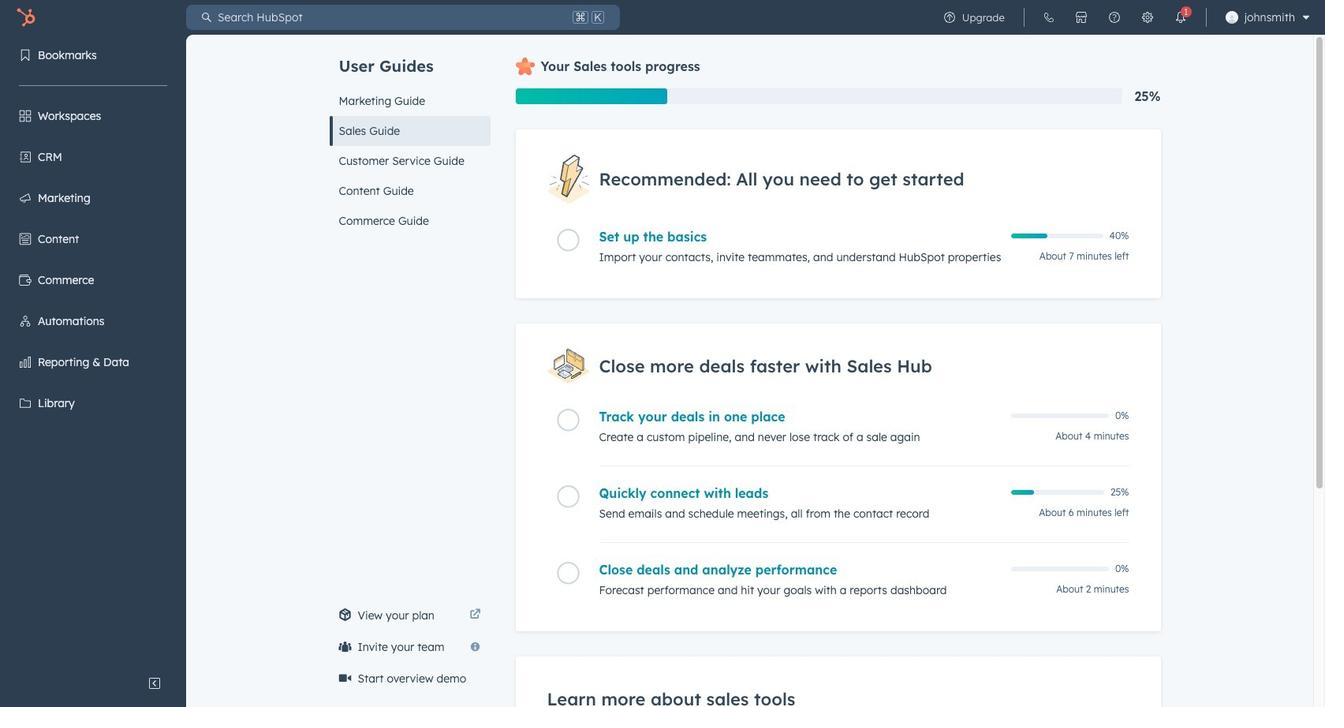 Task type: locate. For each thing, give the bounding box(es) containing it.
john smith image
[[1226, 11, 1239, 24]]

marketplaces image
[[1075, 11, 1088, 24]]

user guides element
[[330, 35, 491, 236]]

[object object] complete progress bar
[[1011, 234, 1048, 239], [1011, 490, 1035, 495]]

progress bar
[[516, 88, 667, 104]]

1 vertical spatial [object object] complete progress bar
[[1011, 490, 1035, 495]]

help image
[[1109, 11, 1121, 24]]

0 vertical spatial [object object] complete progress bar
[[1011, 234, 1048, 239]]

notifications: 1 unseen image
[[1175, 11, 1188, 24]]

menu
[[933, 0, 1316, 35], [0, 35, 186, 668]]



Task type: describe. For each thing, give the bounding box(es) containing it.
1 [object object] complete progress bar from the top
[[1011, 234, 1048, 239]]

Search HubSpot search field
[[212, 5, 570, 30]]

bookmarks primary navigation item image
[[19, 49, 32, 62]]

0 horizontal spatial menu
[[0, 35, 186, 668]]

settings image
[[1142, 11, 1154, 24]]

link opens in a new window image
[[470, 606, 481, 625]]

2 [object object] complete progress bar from the top
[[1011, 490, 1035, 495]]

1 horizontal spatial menu
[[933, 0, 1316, 35]]

link opens in a new window image
[[470, 609, 481, 621]]



Task type: vqa. For each thing, say whether or not it's contained in the screenshot.
the search hubspot 'Search Field'
yes



